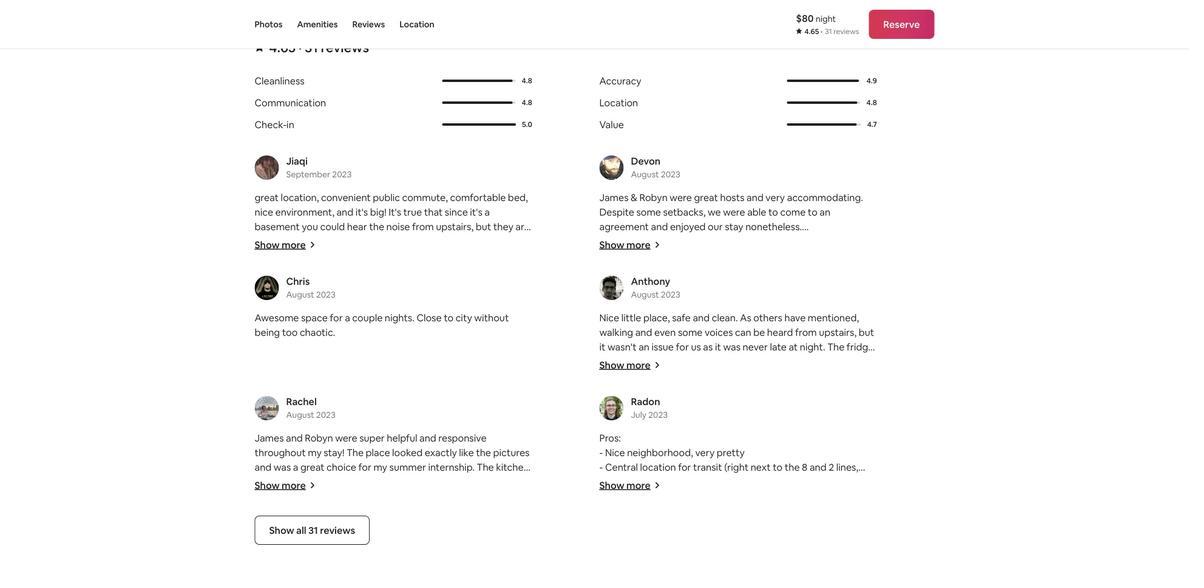 Task type: locate. For each thing, give the bounding box(es) containing it.
and up exactly
[[420, 432, 437, 444]]

1 vertical spatial next
[[642, 490, 663, 502]]

next up require
[[751, 461, 771, 473]]

chris
[[286, 275, 310, 287]]

location right reviews
[[400, 19, 435, 30]]

more for it
[[627, 359, 651, 371]]

little
[[622, 311, 642, 324]]

1 vertical spatial place
[[366, 446, 390, 459]]

0 horizontal spatial place
[[366, 446, 390, 459]]

chris image
[[255, 276, 279, 300], [255, 276, 279, 300]]

great inside great location, convenient public commute, comfortable bed, nice environment, and it's big!  it's true that since it's a basement you could hear the noise from upstairs, but they are quiet during nights, so it's tolerated.
[[255, 191, 279, 204]]

convenient
[[321, 191, 371, 204]]

photos button
[[255, 0, 283, 49]]

1 vertical spatial can
[[600, 355, 616, 368]]

looking
[[646, 264, 679, 276]]

1 vertical spatial some
[[678, 326, 703, 338]]

in/out
[[689, 370, 716, 382]]

radon july 2023
[[631, 395, 668, 420]]

anthony august 2023
[[631, 275, 681, 300]]

2 horizontal spatial very
[[766, 191, 786, 204]]

were up setbacks,
[[670, 191, 692, 204]]

stay down walkable,
[[729, 249, 747, 262]]

2023 inside anthony august 2023
[[661, 289, 681, 300]]

show down agreement
[[600, 238, 625, 251]]

1 vertical spatial safe
[[427, 490, 446, 502]]

accommodating.
[[788, 191, 864, 204]]

0 horizontal spatial james
[[255, 432, 284, 444]]

robyn
[[640, 191, 668, 204], [305, 432, 333, 444]]

would
[[654, 249, 683, 262]]

the right like
[[476, 446, 491, 459]]

show more up other
[[255, 479, 306, 491]]

that
[[424, 206, 443, 218]]

1 horizontal spatial location
[[600, 96, 639, 109]]

2 vertical spatial my
[[636, 475, 650, 488]]

safe up restaurants
[[427, 490, 446, 502]]

1 horizontal spatial easy
[[744, 370, 764, 382]]

31 down night
[[825, 27, 833, 36]]

a
[[485, 206, 490, 218], [815, 235, 821, 247], [696, 264, 702, 276], [345, 311, 350, 324], [293, 461, 299, 473], [777, 475, 782, 488], [793, 490, 798, 502]]

an down accommodating.
[[820, 206, 831, 218]]

and inside pros: - nice neighborhood, very pretty - central location for transit (right next to the 8 and 2 lines, most of my destinations did not require a transfer) - literally next door to grocery outlet, only a 15 minute walk from safeway
[[810, 461, 827, 473]]

more down 'wasn't'
[[627, 359, 651, 371]]

0 horizontal spatial in
[[287, 118, 294, 131]]

robyn inside james and robyn were super helpful and responsive throughout my stay! the place looked exactly like the pictures and was a great choice for my summer internship. the kitchen was stocked with all essentials and there was plenty of extra towels and blankets. the area felt very safe compared to other places in seattle and had lots of restaurants close by! overall, great stay!!
[[305, 432, 333, 444]]

for up essentials
[[359, 461, 372, 473]]

1 vertical spatial 4.65
[[269, 39, 296, 56]]

pros:
[[600, 432, 621, 444]]

bed,
[[508, 191, 528, 204]]

exactly
[[425, 446, 457, 459]]

literally
[[606, 490, 640, 502]]

my left stay! at the left of page
[[308, 446, 322, 459]]

0 vertical spatial place
[[704, 264, 728, 276]]

and left "host"
[[766, 370, 783, 382]]

1 horizontal spatial robyn
[[640, 191, 668, 204]]

the right night.
[[828, 341, 845, 353]]

a up stocked
[[293, 461, 299, 473]]

2 vertical spatial from
[[600, 505, 622, 517]]

but
[[476, 220, 492, 233], [859, 326, 875, 338], [656, 355, 671, 368]]

1 horizontal spatial from
[[600, 505, 622, 517]]

show more down agreement
[[600, 238, 651, 251]]

0 horizontal spatial from
[[412, 220, 434, 233]]

next
[[751, 461, 771, 473], [642, 490, 663, 502]]

2023 for jiaqi
[[332, 169, 352, 180]]

0 vertical spatial -
[[600, 446, 603, 459]]

show more for james and robyn were super helpful and responsive throughout my stay! the place looked exactly like the pictures and was a great choice for my summer internship. the kitchen was stocked with all essentials and there was plenty of extra towels and blankets. the area felt very safe compared to other places in seattle and had lots of restaurants close by! overall, great stay!!
[[255, 479, 306, 491]]

0 vertical spatial location
[[400, 19, 435, 30]]

photos
[[255, 19, 283, 30]]

jiaqi september 2023
[[286, 155, 352, 180]]

1 horizontal spatial place
[[704, 264, 728, 276]]

show for great location, convenient public commute, comfortable bed, nice environment, and it's big!  it's true that since it's a basement you could hear the noise from upstairs, but they are quiet during nights, so it's tolerated.
[[255, 238, 280, 251]]

a right the overall
[[815, 235, 821, 247]]

2 horizontal spatial my
[[636, 475, 650, 488]]

more up places
[[282, 479, 306, 491]]

devon image
[[600, 156, 624, 180], [600, 156, 624, 180]]

1 horizontal spatial james
[[600, 191, 629, 204]]

0 vertical spatial james
[[600, 191, 629, 204]]

august inside anthony august 2023
[[631, 289, 660, 300]]

august inside rachel august 2023
[[286, 409, 315, 420]]

was right it
[[608, 235, 626, 247]]

4.8
[[522, 76, 533, 85], [522, 98, 533, 107], [867, 98, 878, 107]]

4.65 · 31 reviews down night
[[805, 27, 860, 36]]

show more for nice little place, safe and clean. as others have mentioned, walking and even some voices can be heard from upstairs, but it wasn't an issue for us as it was never late at night. the fridge can be loud, but the washer/dryer was particularly appreciated. check in/out really easy and host responsive. thank you!
[[600, 359, 651, 371]]

easy up experience.
[[628, 235, 648, 247]]

1 vertical spatial were
[[723, 206, 746, 218]]

2023 up 'space'
[[316, 289, 336, 300]]

show more button down 'wasn't'
[[600, 359, 661, 371]]

more
[[282, 238, 306, 251], [627, 238, 651, 251], [627, 359, 651, 371], [282, 479, 306, 491], [627, 479, 651, 491]]

great location, convenient public commute, comfortable bed, nice environment, and it's big!  it's true that since it's a basement you could hear the noise from upstairs, but they are quiet during nights, so it's tolerated.
[[255, 191, 530, 247]]

to left anyone
[[600, 264, 610, 276]]

show more for great location, convenient public commute, comfortable bed, nice environment, and it's big!  it's true that since it's a basement you could hear the noise from upstairs, but they are quiet during nights, so it's tolerated.
[[255, 238, 306, 251]]

in
[[287, 118, 294, 131], [312, 505, 320, 517]]

1 vertical spatial nice
[[606, 446, 625, 459]]

by!
[[502, 505, 516, 517]]

2023 down the anthony
[[661, 289, 681, 300]]

0 horizontal spatial very
[[406, 490, 425, 502]]

my inside pros: - nice neighborhood, very pretty - central location for transit (right next to the 8 and 2 lines, most of my destinations did not require a transfer) - literally next door to grocery outlet, only a 15 minute walk from safeway
[[636, 475, 650, 488]]

0 horizontal spatial be
[[618, 355, 630, 368]]

and down "nonetheless."
[[765, 235, 782, 247]]

3 - from the top
[[600, 490, 603, 502]]

2023 for chris
[[316, 289, 336, 300]]

show more
[[255, 238, 306, 251], [600, 238, 651, 251], [600, 359, 651, 371], [255, 479, 306, 491], [600, 479, 651, 491]]

nice down pros: in the bottom right of the page
[[606, 446, 625, 459]]

close
[[417, 311, 442, 324]]

0 vertical spatial some
[[637, 206, 661, 218]]

communication
[[255, 96, 326, 109]]

awesome space for a couple nights. close to city without being too chaotic.
[[255, 311, 509, 338]]

31 down places
[[309, 524, 318, 536]]

show more down basement
[[255, 238, 306, 251]]

wasn't
[[608, 341, 637, 353]]

grocery
[[700, 490, 737, 502]]

show for james and robyn were super helpful and responsive throughout my stay! the place looked exactly like the pictures and was a great choice for my summer internship. the kitchen was stocked with all essentials and there was plenty of extra towels and blankets. the area felt very safe compared to other places in seattle and had lots of restaurants close by! overall, great stay!!
[[255, 479, 280, 491]]

0 vertical spatial can
[[736, 326, 752, 338]]

2023 inside jiaqi september 2023
[[332, 169, 352, 180]]

show more button down the central
[[600, 479, 661, 491]]

all down choice at the left bottom of the page
[[334, 475, 344, 488]]

0 horizontal spatial of
[[412, 505, 422, 517]]

walkable,
[[722, 235, 763, 247]]

$80 night
[[797, 12, 836, 24]]

it's up hear
[[356, 206, 368, 218]]

safe inside james and robyn were super helpful and responsive throughout my stay! the place looked exactly like the pictures and was a great choice for my summer internship. the kitchen was stocked with all essentials and there was plenty of extra towels and blankets. the area felt very safe compared to other places in seattle and had lots of restaurants close by! overall, great stay!!
[[427, 490, 446, 502]]

a down comfortable
[[485, 206, 490, 218]]

in down communication
[[287, 118, 294, 131]]

essentials
[[346, 475, 389, 488]]

it's
[[356, 206, 368, 218], [470, 206, 483, 218], [356, 235, 368, 247]]

5.0 out of 5.0 image
[[442, 123, 516, 126], [442, 123, 516, 126]]

september
[[286, 169, 331, 180]]

2 vertical spatial reviews
[[320, 524, 355, 536]]

from up night.
[[796, 326, 817, 338]]

august
[[631, 169, 660, 180], [286, 289, 315, 300], [631, 289, 660, 300], [286, 409, 315, 420]]

show for james & robyn were great hosts and very accommodating. despite some setbacks, we were able to come to an agreement and enjoyed our stay nonetheless.
[[600, 238, 625, 251]]

2023 inside radon july 2023
[[649, 409, 668, 420]]

james inside the james & robyn were great hosts and very accommodating. despite some setbacks, we were able to come to an agreement and enjoyed our stay nonetheless.
[[600, 191, 629, 204]]

4.8 out of 5.0 image
[[442, 80, 516, 82], [442, 80, 513, 82], [442, 102, 516, 104], [442, 102, 513, 104], [787, 102, 861, 104], [787, 102, 858, 104]]

2 horizontal spatial it
[[867, 249, 873, 262]]

in inside james and robyn were super helpful and responsive throughout my stay! the place looked exactly like the pictures and was a great choice for my summer internship. the kitchen was stocked with all essentials and there was plenty of extra towels and blankets. the area felt very safe compared to other places in seattle and had lots of restaurants close by! overall, great stay!!
[[312, 505, 320, 517]]

show down places
[[269, 524, 294, 536]]

more for hear
[[282, 238, 306, 251]]

2 horizontal spatial from
[[796, 326, 817, 338]]

and inside great location, convenient public commute, comfortable bed, nice environment, and it's big!  it's true that since it's a basement you could hear the noise from upstairs, but they are quiet during nights, so it's tolerated.
[[337, 206, 354, 218]]

they
[[494, 220, 514, 233]]

4.9 out of 5.0 image
[[787, 80, 861, 82], [787, 80, 860, 82]]

accuracy
[[600, 74, 642, 87]]

show more down 'wasn't'
[[600, 359, 651, 371]]

0 vertical spatial nice
[[600, 311, 620, 324]]

but left they
[[476, 220, 492, 233]]

july
[[631, 409, 647, 420]]

anthony image
[[600, 276, 624, 300], [600, 276, 624, 300]]

and left the had
[[356, 505, 373, 517]]

2023 up convenient
[[332, 169, 352, 180]]

august for chris
[[286, 289, 315, 300]]

clean.
[[712, 311, 738, 324]]

1 horizontal spatial my
[[374, 461, 388, 473]]

0 vertical spatial next
[[751, 461, 771, 473]]

2023 inside devon august 2023
[[661, 169, 681, 180]]

0 horizontal spatial 4.65 · 31 reviews
[[269, 39, 369, 56]]

central
[[606, 461, 638, 473]]

all down places
[[296, 524, 307, 536]]

were inside james and robyn were super helpful and responsive throughout my stay! the place looked exactly like the pictures and was a great choice for my summer internship. the kitchen was stocked with all essentials and there was plenty of extra towels and blankets. the area felt very safe compared to other places in seattle and had lots of restaurants close by! overall, great stay!!
[[335, 432, 358, 444]]

1 vertical spatial all
[[296, 524, 307, 536]]

0 vertical spatial but
[[476, 220, 492, 233]]

upstairs, down mentioned,
[[820, 326, 857, 338]]

upstairs, down since
[[436, 220, 474, 233]]

4.65 · 31 reviews down "amenities"
[[269, 39, 369, 56]]

0 vertical spatial ·
[[821, 27, 823, 36]]

0 vertical spatial my
[[308, 446, 322, 459]]

1 vertical spatial stay
[[729, 249, 747, 262]]

neighborhood,
[[628, 446, 694, 459]]

show inside button
[[269, 524, 294, 536]]

show down basement
[[255, 238, 280, 251]]

more down the 'you'
[[282, 238, 306, 251]]

1 vertical spatial james
[[255, 432, 284, 444]]

1 horizontal spatial of
[[486, 475, 496, 488]]

1 horizontal spatial next
[[751, 461, 771, 473]]

only
[[772, 490, 791, 502]]

it's down comfortable
[[470, 206, 483, 218]]

august inside chris august 2023
[[286, 289, 315, 300]]

0 vertical spatial all
[[334, 475, 344, 488]]

robyn inside the james & robyn were great hosts and very accommodating. despite some setbacks, we were able to come to an agreement and enjoyed our stay nonetheless.
[[640, 191, 668, 204]]

location
[[400, 19, 435, 30], [600, 96, 639, 109]]

0 horizontal spatial 4.65
[[269, 39, 296, 56]]

enjoyed
[[670, 220, 706, 233]]

easy right really
[[744, 370, 764, 382]]

it left 'wasn't'
[[600, 341, 606, 353]]

location
[[641, 461, 676, 473]]

places
[[281, 505, 310, 517]]

and
[[747, 191, 764, 204], [337, 206, 354, 218], [652, 220, 668, 233], [765, 235, 782, 247], [693, 311, 710, 324], [636, 326, 653, 338], [766, 370, 783, 382], [286, 432, 303, 444], [420, 432, 437, 444], [255, 461, 272, 473], [810, 461, 827, 473], [391, 475, 408, 488], [286, 490, 303, 502], [356, 505, 373, 517]]

2023 down radon
[[649, 409, 668, 420]]

show for nice little place, safe and clean. as others have mentioned, walking and even some voices can be heard from upstairs, but it wasn't an issue for us as it was never late at night. the fridge can be loud, but the washer/dryer was particularly appreciated. check in/out really easy and host responsive. thank you!
[[600, 359, 625, 371]]

more down the central
[[627, 479, 651, 491]]

outlet,
[[739, 490, 770, 502]]

to inside james and robyn were super helpful and responsive throughout my stay! the place looked exactly like the pictures and was a great choice for my summer internship. the kitchen was stocked with all essentials and there was plenty of extra towels and blankets. the area felt very safe compared to other places in seattle and had lots of restaurants close by! overall, great stay!!
[[497, 490, 506, 502]]

anyone
[[612, 264, 644, 276]]

nice little place, safe and clean. as others have mentioned, walking and even some voices can be heard from upstairs, but it wasn't an issue for us as it was never late at night. the fridge can be loud, but the washer/dryer was particularly appreciated. check in/out really easy and host responsive. thank you!
[[600, 311, 875, 397]]

0 vertical spatial safe
[[672, 311, 691, 324]]

1 horizontal spatial very
[[696, 446, 715, 459]]

2 vertical spatial -
[[600, 490, 603, 502]]

be down 'wasn't'
[[618, 355, 630, 368]]

it inside it was easy getting around, walkable, and overall a great experience. would definitely stay here again or recommend it to anyone looking for a place to stay.
[[867, 249, 873, 262]]

1 vertical spatial my
[[374, 461, 388, 473]]

reviews down night
[[834, 27, 860, 36]]

show
[[255, 238, 280, 251], [600, 238, 625, 251], [600, 359, 625, 371], [255, 479, 280, 491], [600, 479, 625, 491], [269, 524, 294, 536]]

2 vertical spatial very
[[406, 490, 425, 502]]

couple
[[353, 311, 383, 324]]

the up the check
[[673, 355, 688, 368]]

show up other
[[255, 479, 280, 491]]

destinations
[[652, 475, 707, 488]]

1 horizontal spatial in
[[312, 505, 320, 517]]

0 horizontal spatial robyn
[[305, 432, 333, 444]]

2023 inside chris august 2023
[[316, 289, 336, 300]]

jiaqi
[[286, 155, 308, 167]]

choice
[[327, 461, 357, 473]]

place down definitely
[[704, 264, 728, 276]]

be up never
[[754, 326, 766, 338]]

have
[[785, 311, 806, 324]]

show down 'wasn't'
[[600, 359, 625, 371]]

0 vertical spatial an
[[820, 206, 831, 218]]

from down literally
[[600, 505, 622, 517]]

more for great
[[282, 479, 306, 491]]

responsive.
[[807, 370, 858, 382]]

close
[[477, 505, 500, 517]]

august inside devon august 2023
[[631, 169, 660, 180]]

pretty
[[717, 446, 745, 459]]

most
[[600, 475, 623, 488]]

1 vertical spatial very
[[696, 446, 715, 459]]

too
[[282, 326, 298, 338]]

31 inside button
[[309, 524, 318, 536]]

1 vertical spatial in
[[312, 505, 320, 517]]

show more button down basement
[[255, 238, 316, 251]]

0 vertical spatial from
[[412, 220, 434, 233]]

a down definitely
[[696, 264, 702, 276]]

2 vertical spatial 31
[[309, 524, 318, 536]]

can down as
[[736, 326, 752, 338]]

james up despite
[[600, 191, 629, 204]]

can
[[736, 326, 752, 338], [600, 355, 616, 368]]

0 horizontal spatial location
[[400, 19, 435, 30]]

a inside great location, convenient public commute, comfortable bed, nice environment, and it's big!  it's true that since it's a basement you could hear the noise from upstairs, but they are quiet during nights, so it's tolerated.
[[485, 206, 490, 218]]

0 horizontal spatial but
[[476, 220, 492, 233]]

great up nice
[[255, 191, 279, 204]]

place inside james and robyn were super helpful and responsive throughout my stay! the place looked exactly like the pictures and was a great choice for my summer internship. the kitchen was stocked with all essentials and there was plenty of extra towels and blankets. the area felt very safe compared to other places in seattle and had lots of restaurants close by! overall, great stay!!
[[366, 446, 390, 459]]

of inside pros: - nice neighborhood, very pretty - central location for transit (right next to the 8 and 2 lines, most of my destinations did not require a transfer) - literally next door to grocery outlet, only a 15 minute walk from safeway
[[625, 475, 634, 488]]

2023 inside rachel august 2023
[[316, 409, 336, 420]]

1 horizontal spatial an
[[820, 206, 831, 218]]

0 horizontal spatial were
[[335, 432, 358, 444]]

the
[[369, 220, 385, 233], [673, 355, 688, 368], [476, 446, 491, 459], [785, 461, 800, 473]]

0 vertical spatial upstairs,
[[436, 220, 474, 233]]

4.8 for cleanliness
[[522, 76, 533, 85]]

some down "&"
[[637, 206, 661, 218]]

my up essentials
[[374, 461, 388, 473]]

the inside nice little place, safe and clean. as others have mentioned, walking and even some voices can be heard from upstairs, but it wasn't an issue for us as it was never late at night. the fridge can be loud, but the washer/dryer was particularly appreciated. check in/out really easy and host responsive. thank you!
[[828, 341, 845, 353]]

1 horizontal spatial safe
[[672, 311, 691, 324]]

nights.
[[385, 311, 415, 324]]

reviews down seattle
[[320, 524, 355, 536]]

1 vertical spatial -
[[600, 461, 603, 473]]

to up by!
[[497, 490, 506, 502]]

0 horizontal spatial it
[[600, 341, 606, 353]]

area
[[367, 490, 386, 502]]

from inside nice little place, safe and clean. as others have mentioned, walking and even some voices can be heard from upstairs, but it wasn't an issue for us as it was never late at night. the fridge can be loud, but the washer/dryer was particularly appreciated. check in/out really easy and host responsive. thank you!
[[796, 326, 817, 338]]

- down pros: in the bottom right of the page
[[600, 446, 603, 459]]

4.65 · 31 reviews
[[805, 27, 860, 36], [269, 39, 369, 56]]

show more button down agreement
[[600, 238, 661, 251]]

1 horizontal spatial upstairs,
[[820, 326, 857, 338]]

hosts
[[721, 191, 745, 204]]

upstairs, inside nice little place, safe and clean. as others have mentioned, walking and even some voices can be heard from upstairs, but it wasn't an issue for us as it was never late at night. the fridge can be loud, but the washer/dryer was particularly appreciated. check in/out really easy and host responsive. thank you!
[[820, 326, 857, 338]]

· down night
[[821, 27, 823, 36]]

for inside nice little place, safe and clean. as others have mentioned, walking and even some voices can be heard from upstairs, but it wasn't an issue for us as it was never late at night. the fridge can be loud, but the washer/dryer was particularly appreciated. check in/out really easy and host responsive. thank you!
[[676, 341, 689, 353]]

robyn for some
[[640, 191, 668, 204]]

but up fridge on the bottom
[[859, 326, 875, 338]]

1 vertical spatial but
[[859, 326, 875, 338]]

2 horizontal spatial were
[[723, 206, 746, 218]]

august for devon
[[631, 169, 660, 180]]

never
[[743, 341, 768, 353]]

not
[[726, 475, 741, 488]]

0 vertical spatial were
[[670, 191, 692, 204]]

0 horizontal spatial ·
[[299, 39, 302, 56]]

it right as
[[715, 341, 722, 353]]

1 vertical spatial an
[[639, 341, 650, 353]]

show down the central
[[600, 479, 625, 491]]

for down definitely
[[681, 264, 694, 276]]

james for james & robyn were great hosts and very accommodating. despite some setbacks, we were able to come to an agreement and enjoyed our stay nonetheless.
[[600, 191, 629, 204]]

are
[[516, 220, 530, 233]]

31
[[825, 27, 833, 36], [305, 39, 318, 56], [309, 524, 318, 536]]

check-
[[255, 118, 287, 131]]

james and robyn were super helpful and responsive throughout my stay! the place looked exactly like the pictures and was a great choice for my summer internship. the kitchen was stocked with all essentials and there was plenty of extra towels and blankets. the area felt very safe compared to other places in seattle and had lots of restaurants close by! overall, great stay!!
[[255, 432, 530, 532]]

some inside nice little place, safe and clean. as others have mentioned, walking and even some voices can be heard from upstairs, but it wasn't an issue for us as it was never late at night. the fridge can be loud, but the washer/dryer was particularly appreciated. check in/out really easy and host responsive. thank you!
[[678, 326, 703, 338]]

1 vertical spatial from
[[796, 326, 817, 338]]

0 horizontal spatial some
[[637, 206, 661, 218]]

place down super
[[366, 446, 390, 459]]

2 - from the top
[[600, 461, 603, 473]]

the inside pros: - nice neighborhood, very pretty - central location for transit (right next to the 8 and 2 lines, most of my destinations did not require a transfer) - literally next door to grocery outlet, only a 15 minute walk from safeway
[[785, 461, 800, 473]]

to inside the awesome space for a couple nights. close to city without being too chaotic.
[[444, 311, 454, 324]]

nonetheless.
[[746, 220, 803, 233]]

list
[[250, 155, 940, 563]]

were up stay! at the left of page
[[335, 432, 358, 444]]

1 horizontal spatial some
[[678, 326, 703, 338]]

0 vertical spatial 4.65 · 31 reviews
[[805, 27, 860, 36]]

james inside james and robyn were super helpful and responsive throughout my stay! the place looked exactly like the pictures and was a great choice for my summer internship. the kitchen was stocked with all essentials and there was plenty of extra towels and blankets. the area felt very safe compared to other places in seattle and had lots of restaurants close by! overall, great stay!!
[[255, 432, 284, 444]]

you
[[302, 220, 318, 233]]

were down hosts
[[723, 206, 746, 218]]

1 horizontal spatial all
[[334, 475, 344, 488]]

cleanliness
[[255, 74, 305, 87]]

1 horizontal spatial can
[[736, 326, 752, 338]]

and up able at right
[[747, 191, 764, 204]]

1 vertical spatial 4.65 · 31 reviews
[[269, 39, 369, 56]]

0 horizontal spatial easy
[[628, 235, 648, 247]]

to
[[769, 206, 779, 218], [808, 206, 818, 218], [600, 264, 610, 276], [730, 264, 740, 276], [444, 311, 454, 324], [773, 461, 783, 473], [497, 490, 506, 502], [688, 490, 698, 502]]

0 horizontal spatial all
[[296, 524, 307, 536]]

robyn for stay!
[[305, 432, 333, 444]]

and down the throughout at the left
[[255, 461, 272, 473]]

rachel image
[[255, 396, 279, 420], [255, 396, 279, 420]]

very up come
[[766, 191, 786, 204]]

stay up walkable,
[[725, 220, 744, 233]]

for inside it was easy getting around, walkable, and overall a great experience. would definitely stay here again or recommend it to anyone looking for a place to stay.
[[681, 264, 694, 276]]

0 vertical spatial very
[[766, 191, 786, 204]]

1 vertical spatial easy
[[744, 370, 764, 382]]

list containing jiaqi
[[250, 155, 940, 563]]

be
[[754, 326, 766, 338], [618, 355, 630, 368]]

4.7 out of 5.0 image
[[787, 123, 862, 126], [787, 123, 857, 126]]

2 vertical spatial were
[[335, 432, 358, 444]]

of left extra
[[486, 475, 496, 488]]

come
[[781, 206, 806, 218]]

next up safeway
[[642, 490, 663, 502]]

felt
[[389, 490, 404, 502]]

1 vertical spatial robyn
[[305, 432, 333, 444]]



Task type: vqa. For each thing, say whether or not it's contained in the screenshot.


Task type: describe. For each thing, give the bounding box(es) containing it.
show more button for little
[[600, 359, 661, 371]]

big!
[[370, 206, 387, 218]]

for inside pros: - nice neighborhood, very pretty - central location for transit (right next to the 8 and 2 lines, most of my destinations did not require a transfer) - literally next door to grocery outlet, only a 15 minute walk from safeway
[[679, 461, 692, 473]]

0 vertical spatial in
[[287, 118, 294, 131]]

there
[[410, 475, 435, 488]]

able
[[748, 206, 767, 218]]

the inside great location, convenient public commute, comfortable bed, nice environment, and it's big!  it's true that since it's a basement you could hear the noise from upstairs, but they are quiet during nights, so it's tolerated.
[[369, 220, 385, 233]]

very inside pros: - nice neighborhood, very pretty - central location for transit (right next to the 8 and 2 lines, most of my destinations did not require a transfer) - literally next door to grocery outlet, only a 15 minute walk from safeway
[[696, 446, 715, 459]]

noise
[[387, 220, 410, 233]]

thank
[[600, 384, 627, 397]]

was down the throughout at the left
[[274, 461, 291, 473]]

getting
[[650, 235, 683, 247]]

door
[[665, 490, 686, 502]]

the up plenty
[[477, 461, 494, 473]]

lots
[[394, 505, 410, 517]]

very inside james and robyn were super helpful and responsive throughout my stay! the place looked exactly like the pictures and was a great choice for my summer internship. the kitchen was stocked with all essentials and there was plenty of extra towels and blankets. the area felt very safe compared to other places in seattle and had lots of restaurants close by! overall, great stay!!
[[406, 490, 425, 502]]

an inside nice little place, safe and clean. as others have mentioned, walking and even some voices can be heard from upstairs, but it wasn't an issue for us as it was never late at night. the fridge can be loud, but the washer/dryer was particularly appreciated. check in/out really easy and host responsive. thank you!
[[639, 341, 650, 353]]

jiaqi image
[[255, 156, 279, 180]]

hear
[[347, 220, 367, 233]]

looked
[[392, 446, 423, 459]]

at
[[789, 341, 798, 353]]

1 horizontal spatial but
[[656, 355, 671, 368]]

2023 for devon
[[661, 169, 681, 180]]

show all 31 reviews
[[269, 524, 355, 536]]

blankets.
[[305, 490, 346, 502]]

show more button for and
[[255, 479, 316, 491]]

being
[[255, 326, 280, 338]]

to down accommodating.
[[808, 206, 818, 218]]

1 vertical spatial be
[[618, 355, 630, 368]]

august for rachel
[[286, 409, 315, 420]]

safeway
[[624, 505, 661, 517]]

from inside pros: - nice neighborhood, very pretty - central location for transit (right next to the 8 and 2 lines, most of my destinations did not require a transfer) - literally next door to grocery outlet, only a 15 minute walk from safeway
[[600, 505, 622, 517]]

to left stay.
[[730, 264, 740, 276]]

august for anthony
[[631, 289, 660, 300]]

1 vertical spatial 31
[[305, 39, 318, 56]]

stocked
[[274, 475, 310, 488]]

for inside the awesome space for a couple nights. close to city without being too chaotic.
[[330, 311, 343, 324]]

and up the throughout at the left
[[286, 432, 303, 444]]

jiaqi image
[[255, 156, 279, 180]]

nice inside nice little place, safe and clean. as others have mentioned, walking and even some voices can be heard from upstairs, but it wasn't an issue for us as it was never late at night. the fridge can be loud, but the washer/dryer was particularly appreciated. check in/out really easy and host responsive. thank you!
[[600, 311, 620, 324]]

was up washer/dryer
[[724, 341, 741, 353]]

but inside great location, convenient public commute, comfortable bed, nice environment, and it's big!  it's true that since it's a basement you could hear the noise from upstairs, but they are quiet during nights, so it's tolerated.
[[476, 220, 492, 233]]

rachel august 2023
[[286, 395, 336, 420]]

great inside the james & robyn were great hosts and very accommodating. despite some setbacks, we were able to come to an agreement and enjoyed our stay nonetheless.
[[695, 191, 719, 204]]

nice
[[255, 206, 273, 218]]

setbacks,
[[664, 206, 706, 218]]

city
[[456, 311, 472, 324]]

host
[[785, 370, 805, 382]]

2023 for rachel
[[316, 409, 336, 420]]

reviews inside button
[[320, 524, 355, 536]]

night
[[816, 13, 836, 24]]

and down little
[[636, 326, 653, 338]]

and up voices
[[693, 311, 710, 324]]

and up felt
[[391, 475, 408, 488]]

from inside great location, convenient public commute, comfortable bed, nice environment, and it's big!  it's true that since it's a basement you could hear the noise from upstairs, but they are quiet during nights, so it's tolerated.
[[412, 220, 434, 233]]

easy inside it was easy getting around, walkable, and overall a great experience. would definitely stay here again or recommend it to anyone looking for a place to stay.
[[628, 235, 648, 247]]

very inside the james & robyn were great hosts and very accommodating. despite some setbacks, we were able to come to an agreement and enjoyed our stay nonetheless.
[[766, 191, 786, 204]]

fridge
[[847, 341, 874, 353]]

washer/dryer
[[691, 355, 750, 368]]

restaurants
[[424, 505, 475, 517]]

1 vertical spatial ·
[[299, 39, 302, 56]]

4.7
[[868, 120, 878, 129]]

8
[[802, 461, 808, 473]]

4.8 for location
[[867, 98, 878, 107]]

without
[[475, 311, 509, 324]]

some inside the james & robyn were great hosts and very accommodating. despite some setbacks, we were able to come to an agreement and enjoyed our stay nonetheless.
[[637, 206, 661, 218]]

check
[[659, 370, 687, 382]]

radon image
[[600, 396, 624, 420]]

all inside button
[[296, 524, 307, 536]]

seattle
[[322, 505, 354, 517]]

was down internship.
[[437, 475, 454, 488]]

space
[[301, 311, 328, 324]]

tolerated.
[[370, 235, 414, 247]]

commute,
[[402, 191, 448, 204]]

stay inside it was easy getting around, walkable, and overall a great experience. would definitely stay here again or recommend it to anyone looking for a place to stay.
[[729, 249, 747, 262]]

a up only
[[777, 475, 782, 488]]

internship.
[[428, 461, 475, 473]]

comfortable
[[450, 191, 506, 204]]

1 vertical spatial reviews
[[321, 39, 369, 56]]

responsive
[[439, 432, 487, 444]]

with
[[313, 475, 332, 488]]

chaotic.
[[300, 326, 335, 338]]

a left 15
[[793, 490, 798, 502]]

experience.
[[600, 249, 652, 262]]

2023 for anthony
[[661, 289, 681, 300]]

more for enjoyed
[[627, 238, 651, 251]]

0 horizontal spatial my
[[308, 446, 322, 459]]

show more button for location,
[[255, 238, 316, 251]]

1 vertical spatial location
[[600, 96, 639, 109]]

a inside james and robyn were super helpful and responsive throughout my stay! the place looked exactly like the pictures and was a great choice for my summer internship. the kitchen was stocked with all essentials and there was plenty of extra towels and blankets. the area felt very safe compared to other places in seattle and had lots of restaurants close by! overall, great stay!!
[[293, 461, 299, 473]]

compared
[[448, 490, 494, 502]]

4.8 for communication
[[522, 98, 533, 107]]

location,
[[281, 191, 319, 204]]

safe inside nice little place, safe and clean. as others have mentioned, walking and even some voices can be heard from upstairs, but it wasn't an issue for us as it was never late at night. the fridge can be loud, but the washer/dryer was particularly appreciated. check in/out really easy and host responsive. thank you!
[[672, 311, 691, 324]]

it's right "so"
[[356, 235, 368, 247]]

or
[[798, 249, 808, 262]]

1 horizontal spatial ·
[[821, 27, 823, 36]]

for inside james and robyn were super helpful and responsive throughout my stay! the place looked exactly like the pictures and was a great choice for my summer internship. the kitchen was stocked with all essentials and there was plenty of extra towels and blankets. the area felt very safe compared to other places in seattle and had lots of restaurants close by! overall, great stay!!
[[359, 461, 372, 473]]

us
[[691, 341, 701, 353]]

did
[[709, 475, 724, 488]]

0 vertical spatial 31
[[825, 27, 833, 36]]

reserve
[[884, 18, 921, 30]]

was inside it was easy getting around, walkable, and overall a great experience. would definitely stay here again or recommend it to anyone looking for a place to stay.
[[608, 235, 626, 247]]

all inside james and robyn were super helpful and responsive throughout my stay! the place looked exactly like the pictures and was a great choice for my summer internship. the kitchen was stocked with all essentials and there was plenty of extra towels and blankets. the area felt very safe compared to other places in seattle and had lots of restaurants close by! overall, great stay!!
[[334, 475, 344, 488]]

transfer)
[[784, 475, 823, 488]]

here
[[750, 249, 770, 262]]

were for james & robyn were great hosts and very accommodating. despite some setbacks, we were able to come to an agreement and enjoyed our stay nonetheless.
[[670, 191, 692, 204]]

mentioned,
[[808, 311, 860, 324]]

1 horizontal spatial 4.65
[[805, 27, 820, 36]]

and up places
[[286, 490, 303, 502]]

environment,
[[275, 206, 335, 218]]

radon image
[[600, 396, 624, 420]]

0 horizontal spatial can
[[600, 355, 616, 368]]

the inside james and robyn were super helpful and responsive throughout my stay! the place looked exactly like the pictures and was a great choice for my summer internship. the kitchen was stocked with all essentials and there was plenty of extra towels and blankets. the area felt very safe compared to other places in seattle and had lots of restaurants close by! overall, great stay!!
[[476, 446, 491, 459]]

upstairs, inside great location, convenient public commute, comfortable bed, nice environment, and it's big!  it's true that since it's a basement you could hear the noise from upstairs, but they are quiet during nights, so it's tolerated.
[[436, 220, 474, 233]]

amenities button
[[297, 0, 338, 49]]

plenty
[[456, 475, 484, 488]]

to up require
[[773, 461, 783, 473]]

the inside nice little place, safe and clean. as others have mentioned, walking and even some voices can be heard from upstairs, but it wasn't an issue for us as it was never late at night. the fridge can be loud, but the washer/dryer was particularly appreciated. check in/out really easy and host responsive. thank you!
[[673, 355, 688, 368]]

walk
[[845, 490, 865, 502]]

issue
[[652, 341, 674, 353]]

others
[[754, 311, 783, 324]]

really
[[718, 370, 742, 382]]

reviews button
[[353, 0, 385, 49]]

stay inside the james & robyn were great hosts and very accommodating. despite some setbacks, we were able to come to an agreement and enjoyed our stay nonetheless.
[[725, 220, 744, 233]]

anthony
[[631, 275, 671, 287]]

easy inside nice little place, safe and clean. as others have mentioned, walking and even some voices can be heard from upstairs, but it wasn't an issue for us as it was never late at night. the fridge can be loud, but the washer/dryer was particularly appreciated. check in/out really easy and host responsive. thank you!
[[744, 370, 764, 382]]

minute
[[812, 490, 843, 502]]

require
[[743, 475, 775, 488]]

extra
[[498, 475, 521, 488]]

transit
[[694, 461, 723, 473]]

1 - from the top
[[600, 446, 603, 459]]

during
[[280, 235, 309, 247]]

was up towels
[[255, 475, 272, 488]]

overall
[[784, 235, 813, 247]]

stay!
[[324, 446, 345, 459]]

an inside the james & robyn were great hosts and very accommodating. despite some setbacks, we were able to come to an agreement and enjoyed our stay nonetheless.
[[820, 206, 831, 218]]

was down never
[[752, 355, 769, 368]]

to up "nonetheless."
[[769, 206, 779, 218]]

james & robyn were great hosts and very accommodating. despite some setbacks, we were able to come to an agreement and enjoyed our stay nonetheless.
[[600, 191, 864, 233]]

show more button for &
[[600, 238, 661, 251]]

&
[[631, 191, 638, 204]]

great inside it was easy getting around, walkable, and overall a great experience. would definitely stay here again or recommend it to anyone looking for a place to stay.
[[823, 235, 847, 247]]

0 vertical spatial reviews
[[834, 27, 860, 36]]

great up the with
[[301, 461, 325, 473]]

voices
[[705, 326, 734, 338]]

to right door
[[688, 490, 698, 502]]

agreement
[[600, 220, 649, 233]]

2023 for radon
[[649, 409, 668, 420]]

value
[[600, 118, 624, 131]]

walking
[[600, 326, 634, 338]]

nice inside pros: - nice neighborhood, very pretty - central location for transit (right next to the 8 and 2 lines, most of my destinations did not require a transfer) - literally next door to grocery outlet, only a 15 minute walk from safeway
[[606, 446, 625, 459]]

show more down the central
[[600, 479, 651, 491]]

so
[[343, 235, 353, 247]]

15
[[800, 490, 810, 502]]

1 horizontal spatial it
[[715, 341, 722, 353]]

0 horizontal spatial next
[[642, 490, 663, 502]]

4.9
[[867, 76, 878, 85]]

overall,
[[255, 519, 288, 532]]

around,
[[685, 235, 719, 247]]

james for james and robyn were super helpful and responsive throughout my stay! the place looked exactly like the pictures and was a great choice for my summer internship. the kitchen was stocked with all essentials and there was plenty of extra towels and blankets. the area felt very safe compared to other places in seattle and had lots of restaurants close by! overall, great stay!!
[[255, 432, 284, 444]]

show more for james & robyn were great hosts and very accommodating. despite some setbacks, we were able to come to an agreement and enjoyed our stay nonetheless.
[[600, 238, 651, 251]]

we
[[708, 206, 721, 218]]

the down essentials
[[348, 490, 365, 502]]

other
[[255, 505, 279, 517]]

heard
[[768, 326, 794, 338]]

nights,
[[311, 235, 341, 247]]

amenities
[[297, 19, 338, 30]]

1 horizontal spatial be
[[754, 326, 766, 338]]

a inside the awesome space for a couple nights. close to city without being too chaotic.
[[345, 311, 350, 324]]

show all 31 reviews button
[[255, 516, 370, 545]]

1 horizontal spatial 4.65 · 31 reviews
[[805, 27, 860, 36]]

and inside it was easy getting around, walkable, and overall a great experience. would definitely stay here again or recommend it to anyone looking for a place to stay.
[[765, 235, 782, 247]]

great down places
[[291, 519, 315, 532]]

place inside it was easy getting around, walkable, and overall a great experience. would definitely stay here again or recommend it to anyone looking for a place to stay.
[[704, 264, 728, 276]]

and up "getting"
[[652, 220, 668, 233]]

loud,
[[632, 355, 654, 368]]

recommend
[[810, 249, 865, 262]]

late
[[770, 341, 787, 353]]

night.
[[800, 341, 826, 353]]

awesome
[[255, 311, 299, 324]]

the up choice at the left bottom of the page
[[347, 446, 364, 459]]

were for james and robyn were super helpful and responsive throughout my stay! the place looked exactly like the pictures and was a great choice for my summer internship. the kitchen was stocked with all essentials and there was plenty of extra towels and blankets. the area felt very safe compared to other places in seattle and had lots of restaurants close by! overall, great stay!!
[[335, 432, 358, 444]]



